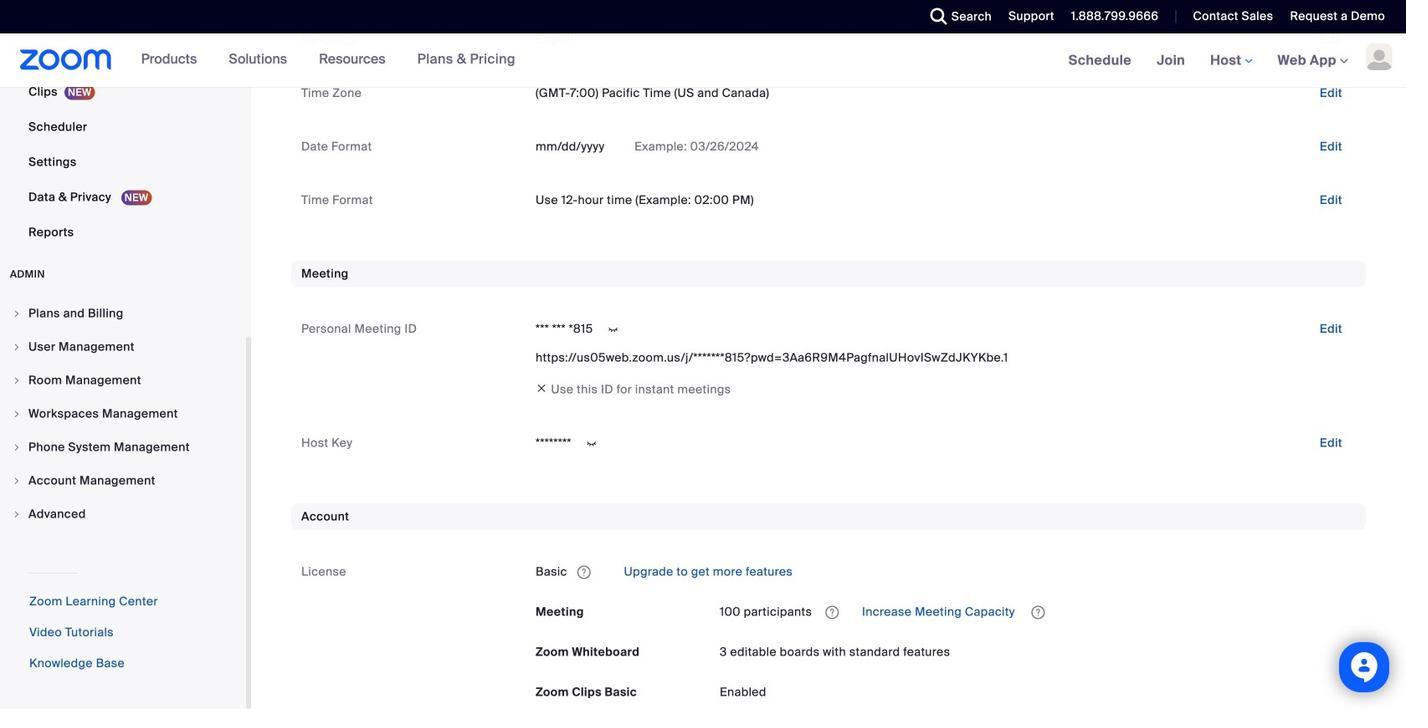 Task type: describe. For each thing, give the bounding box(es) containing it.
show host key image
[[578, 437, 605, 452]]

1 menu item from the top
[[0, 298, 246, 330]]

5 menu item from the top
[[0, 432, 246, 464]]

1 vertical spatial application
[[720, 599, 1356, 626]]

right image for sixth menu item from the bottom of the admin menu menu
[[12, 342, 22, 352]]

2 menu item from the top
[[0, 331, 246, 363]]

right image for 3rd menu item from the bottom of the admin menu menu
[[12, 443, 22, 453]]

4 menu item from the top
[[0, 398, 246, 430]]

profile picture image
[[1366, 44, 1393, 70]]

6 menu item from the top
[[0, 465, 246, 497]]



Task type: vqa. For each thing, say whether or not it's contained in the screenshot.
application to the bottom
yes



Task type: locate. For each thing, give the bounding box(es) containing it.
learn more about your license type image
[[576, 567, 592, 579]]

right image
[[12, 309, 22, 319], [12, 342, 22, 352], [12, 376, 22, 386], [12, 409, 22, 419], [12, 443, 22, 453]]

right image for first menu item
[[12, 309, 22, 319]]

7 menu item from the top
[[0, 499, 246, 531]]

right image for seventh menu item
[[12, 510, 22, 520]]

1 vertical spatial right image
[[12, 510, 22, 520]]

3 menu item from the top
[[0, 365, 246, 397]]

1 right image from the top
[[12, 476, 22, 486]]

zoom logo image
[[20, 49, 112, 70]]

right image
[[12, 476, 22, 486], [12, 510, 22, 520]]

4 right image from the top
[[12, 409, 22, 419]]

1 right image from the top
[[12, 309, 22, 319]]

right image for fourth menu item from the bottom of the admin menu menu
[[12, 409, 22, 419]]

product information navigation
[[129, 33, 528, 87]]

admin menu menu
[[0, 298, 246, 532]]

0 vertical spatial right image
[[12, 476, 22, 486]]

2 right image from the top
[[12, 510, 22, 520]]

menu item
[[0, 298, 246, 330], [0, 331, 246, 363], [0, 365, 246, 397], [0, 398, 246, 430], [0, 432, 246, 464], [0, 465, 246, 497], [0, 499, 246, 531]]

right image for 5th menu item from the bottom
[[12, 376, 22, 386]]

2 right image from the top
[[12, 342, 22, 352]]

banner
[[0, 33, 1406, 88]]

3 right image from the top
[[12, 376, 22, 386]]

personal menu menu
[[0, 0, 246, 251]]

application
[[536, 559, 1356, 586], [720, 599, 1356, 626]]

meetings navigation
[[1056, 33, 1406, 88]]

learn more about your meeting license image
[[821, 606, 844, 621]]

right image for sixth menu item from the top
[[12, 476, 22, 486]]

5 right image from the top
[[12, 443, 22, 453]]

0 vertical spatial application
[[536, 559, 1356, 586]]

show personal meeting id image
[[600, 322, 627, 338]]



